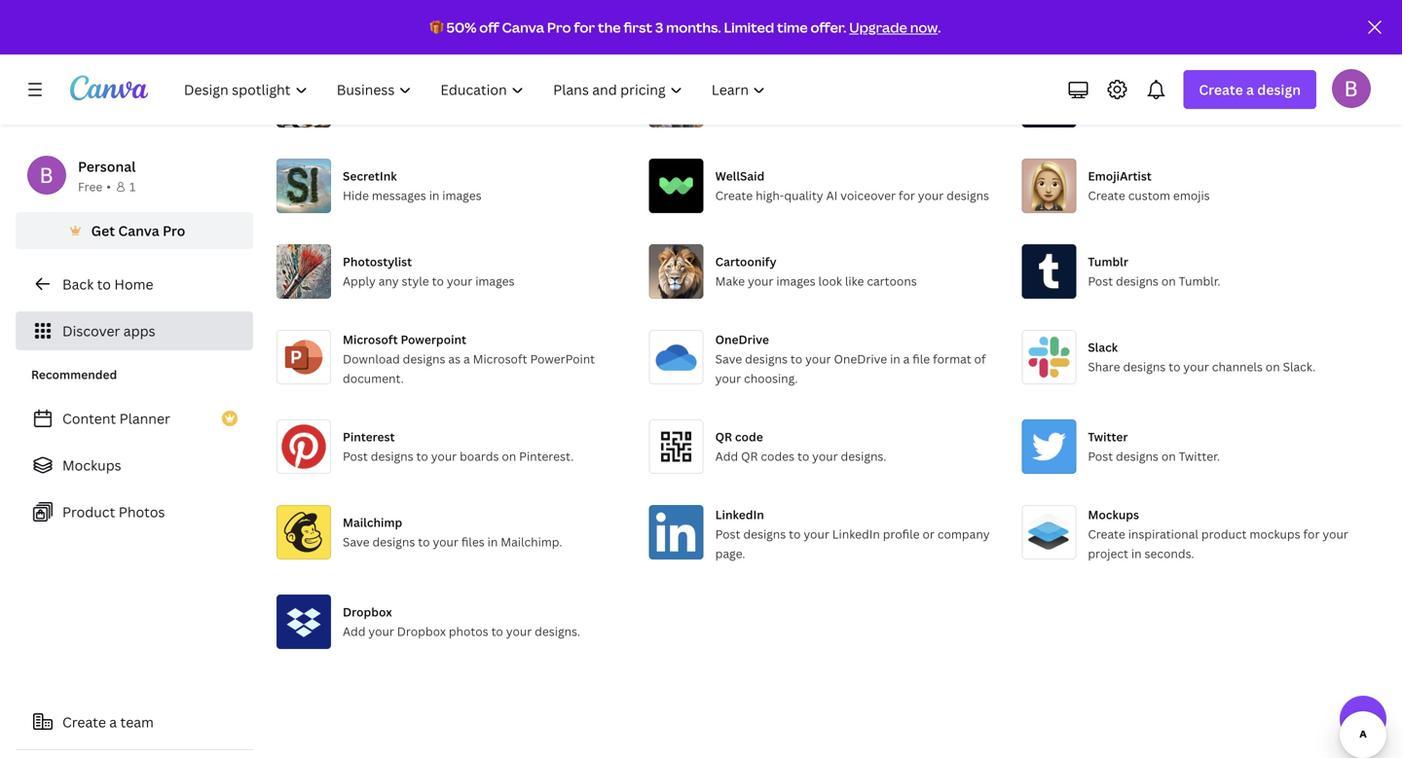 Task type: vqa. For each thing, say whether or not it's contained in the screenshot.
a
yes



Task type: describe. For each thing, give the bounding box(es) containing it.
your left photos
[[368, 624, 394, 640]]

off
[[479, 18, 499, 37]]

make
[[715, 273, 745, 289]]

team
[[120, 713, 154, 732]]

to inside slack share designs to your channels on slack.
[[1169, 359, 1181, 375]]

create a team button
[[16, 703, 253, 742]]

secretink
[[343, 168, 397, 184]]

to inside mailchimp save designs to your files in mailchimp.
[[418, 534, 430, 550]]

designs for pinterest post designs to your boards on pinterest.
[[371, 448, 413, 464]]

1 horizontal spatial pro
[[547, 18, 571, 37]]

1 vertical spatial linkedin
[[832, 526, 880, 542]]

a inside "onedrive save designs to your onedrive in a file format of your choosing."
[[903, 351, 910, 367]]

personal
[[78, 157, 136, 176]]

emojis
[[1173, 187, 1210, 204]]

images inside secretink hide messages in images
[[442, 187, 482, 204]]

look
[[818, 273, 842, 289]]

files
[[461, 534, 485, 550]]

photostylist apply any style to your images
[[343, 254, 515, 289]]

your inside pinterest post designs to your boards on pinterest.
[[431, 448, 457, 464]]

now
[[910, 18, 938, 37]]

product photos link
[[16, 493, 253, 532]]

pro inside button
[[163, 222, 185, 240]]

designs for mailchimp save designs to your files in mailchimp.
[[372, 534, 415, 550]]

50%
[[446, 18, 477, 37]]

post for post designs on tumblr.
[[1088, 273, 1113, 289]]

mockups for mockups
[[62, 456, 121, 475]]

a inside button
[[109, 713, 117, 732]]

pinterest post designs to your boards on pinterest.
[[343, 429, 574, 464]]

designs. for add qr codes to your designs.
[[841, 448, 887, 464]]

1 horizontal spatial dropbox
[[397, 624, 446, 640]]

on inside slack share designs to your channels on slack.
[[1266, 359, 1280, 375]]

cartoonify
[[715, 254, 777, 270]]

first
[[624, 18, 652, 37]]

get
[[91, 222, 115, 240]]

content
[[62, 409, 116, 428]]

qr code add qr codes to your designs.
[[715, 429, 887, 464]]

powerpoint
[[530, 351, 595, 367]]

profile
[[883, 526, 920, 542]]

offer.
[[811, 18, 847, 37]]

to inside dropbox add your dropbox photos to your designs.
[[491, 624, 503, 640]]

photostylist
[[343, 254, 412, 270]]

get canva pro
[[91, 222, 185, 240]]

0 horizontal spatial onedrive
[[715, 332, 769, 348]]

back to home link
[[16, 265, 253, 304]]

boards
[[460, 448, 499, 464]]

linkedin post designs to your linkedin profile or company page.
[[715, 507, 990, 562]]

get canva pro button
[[16, 212, 253, 249]]

ai
[[826, 187, 838, 204]]

free •
[[78, 179, 111, 195]]

mockups create inspirational product mockups for your project in seconds.
[[1088, 507, 1348, 562]]

top level navigation element
[[171, 70, 782, 109]]

design
[[1257, 80, 1301, 99]]

your inside the qr code add qr codes to your designs.
[[812, 448, 838, 464]]

code
[[735, 429, 763, 445]]

in inside mailchimp save designs to your files in mailchimp.
[[487, 534, 498, 550]]

your inside cartoonify make your images look like cartoons
[[748, 273, 774, 289]]

designs for twitter post designs on twitter.
[[1116, 448, 1159, 464]]

twitter
[[1088, 429, 1128, 445]]

your down look
[[805, 351, 831, 367]]

add inside the qr code add qr codes to your designs.
[[715, 448, 738, 464]]

designs for tumblr post designs on tumblr.
[[1116, 273, 1159, 289]]

mailchimp.
[[501, 534, 562, 550]]

photos
[[119, 503, 165, 521]]

your inside the "photostylist apply any style to your images"
[[447, 273, 473, 289]]

your inside mailchimp save designs to your files in mailchimp.
[[433, 534, 459, 550]]

mailchimp
[[343, 515, 402, 531]]

1
[[129, 179, 136, 195]]

limited
[[724, 18, 774, 37]]

hide
[[343, 187, 369, 204]]

•
[[106, 179, 111, 195]]

product photos
[[62, 503, 165, 521]]

a inside dropdown button
[[1246, 80, 1254, 99]]

designs for linkedin post designs to your linkedin profile or company page.
[[743, 526, 786, 542]]

create for wellsaid create high-quality ai voiceover for your designs
[[715, 187, 753, 204]]

share
[[1088, 359, 1120, 375]]

document.
[[343, 371, 404, 387]]

cartoons
[[867, 273, 917, 289]]

emojiartist
[[1088, 168, 1152, 184]]

designs inside wellsaid create high-quality ai voiceover for your designs
[[947, 187, 989, 204]]

1 vertical spatial onedrive
[[834, 351, 887, 367]]

inspirational
[[1128, 526, 1199, 542]]

slack
[[1088, 339, 1118, 355]]

on inside "twitter post designs on twitter."
[[1162, 448, 1176, 464]]

tumblr.
[[1179, 273, 1221, 289]]

in inside secretink hide messages in images
[[429, 187, 439, 204]]

3
[[655, 18, 663, 37]]

seconds.
[[1145, 546, 1194, 562]]

photos
[[449, 624, 488, 640]]

twitter post designs on twitter.
[[1088, 429, 1220, 464]]

your left choosing. at the right
[[715, 371, 741, 387]]

apply
[[343, 273, 376, 289]]

format
[[933, 351, 971, 367]]

to right back
[[97, 275, 111, 294]]

0 vertical spatial microsoft
[[343, 332, 398, 348]]

save for save designs to your onedrive in a file format of your choosing.
[[715, 351, 742, 367]]

post for post designs on twitter.
[[1088, 448, 1113, 464]]

1 vertical spatial microsoft
[[473, 351, 527, 367]]

project
[[1088, 546, 1129, 562]]

free
[[78, 179, 102, 195]]

post for post designs to your boards on pinterest.
[[343, 448, 368, 464]]



Task type: locate. For each thing, give the bounding box(es) containing it.
1 horizontal spatial linkedin
[[832, 526, 880, 542]]

onedrive
[[715, 332, 769, 348], [834, 351, 887, 367]]

mockups down content
[[62, 456, 121, 475]]

of
[[974, 351, 986, 367]]

download
[[343, 351, 400, 367]]

1 horizontal spatial add
[[715, 448, 738, 464]]

pinterest
[[343, 429, 395, 445]]

post down twitter
[[1088, 448, 1113, 464]]

1 vertical spatial dropbox
[[397, 624, 446, 640]]

designs inside pinterest post designs to your boards on pinterest.
[[371, 448, 413, 464]]

for right voiceover
[[899, 187, 915, 204]]

quality
[[784, 187, 823, 204]]

to right style on the left top of page
[[432, 273, 444, 289]]

content planner
[[62, 409, 170, 428]]

apps
[[123, 322, 155, 340]]

1 horizontal spatial microsoft
[[473, 351, 527, 367]]

0 horizontal spatial dropbox
[[343, 604, 392, 620]]

to inside linkedin post designs to your linkedin profile or company page.
[[789, 526, 801, 542]]

images inside cartoonify make your images look like cartoons
[[776, 273, 816, 289]]

create left design
[[1199, 80, 1243, 99]]

discover apps
[[62, 322, 155, 340]]

save down make
[[715, 351, 742, 367]]

messages
[[372, 187, 426, 204]]

designs inside "onedrive save designs to your onedrive in a file format of your choosing."
[[745, 351, 788, 367]]

in
[[429, 187, 439, 204], [890, 351, 900, 367], [487, 534, 498, 550], [1131, 546, 1142, 562]]

1 vertical spatial add
[[343, 624, 366, 640]]

create for mockups create inspirational product mockups for your project in seconds.
[[1088, 526, 1125, 542]]

microsoft powerpoint download designs as a microsoft powerpoint document.
[[343, 332, 595, 387]]

designs inside slack share designs to your channels on slack.
[[1123, 359, 1166, 375]]

for left the
[[574, 18, 595, 37]]

on
[[1162, 273, 1176, 289], [1266, 359, 1280, 375], [502, 448, 516, 464], [1162, 448, 1176, 464]]

any
[[379, 273, 399, 289]]

dropbox left photos
[[397, 624, 446, 640]]

a left file
[[903, 351, 910, 367]]

1 vertical spatial for
[[899, 187, 915, 204]]

post inside "twitter post designs on twitter."
[[1088, 448, 1113, 464]]

create inside mockups create inspirational product mockups for your project in seconds.
[[1088, 526, 1125, 542]]

high-
[[756, 187, 784, 204]]

your left boards
[[431, 448, 457, 464]]

your down cartoonify
[[748, 273, 774, 289]]

create for emojiartist create custom emojis
[[1088, 187, 1125, 204]]

0 horizontal spatial canva
[[118, 222, 159, 240]]

to down the codes
[[789, 526, 801, 542]]

1 vertical spatial qr
[[741, 448, 758, 464]]

canva right get
[[118, 222, 159, 240]]

designs inside the tumblr post designs on tumblr.
[[1116, 273, 1159, 289]]

linkedin left profile
[[832, 526, 880, 542]]

your right photos
[[506, 624, 532, 640]]

create a team
[[62, 713, 154, 732]]

in inside "onedrive save designs to your onedrive in a file format of your choosing."
[[890, 351, 900, 367]]

mockups link
[[16, 446, 253, 485]]

list containing content planner
[[16, 399, 253, 532]]

post up page.
[[715, 526, 740, 542]]

on left "tumblr."
[[1162, 273, 1176, 289]]

company
[[938, 526, 990, 542]]

linkedin up page.
[[715, 507, 764, 523]]

dropbox down mailchimp
[[343, 604, 392, 620]]

for for 🎁
[[574, 18, 595, 37]]

0 horizontal spatial for
[[574, 18, 595, 37]]

in right project
[[1131, 546, 1142, 562]]

mockups
[[62, 456, 121, 475], [1088, 507, 1139, 523]]

choosing.
[[744, 371, 798, 387]]

tumblr
[[1088, 254, 1128, 270]]

a left team
[[109, 713, 117, 732]]

post for post designs to your linkedin profile or company page.
[[715, 526, 740, 542]]

a right "as"
[[463, 351, 470, 367]]

your
[[918, 187, 944, 204], [447, 273, 473, 289], [748, 273, 774, 289], [805, 351, 831, 367], [1184, 359, 1209, 375], [715, 371, 741, 387], [431, 448, 457, 464], [812, 448, 838, 464], [804, 526, 829, 542], [1323, 526, 1348, 542], [433, 534, 459, 550], [368, 624, 394, 640], [506, 624, 532, 640]]

1 vertical spatial mockups
[[1088, 507, 1139, 523]]

dropbox add your dropbox photos to your designs.
[[343, 604, 580, 640]]

images
[[442, 187, 482, 204], [475, 273, 515, 289], [776, 273, 816, 289]]

pro up back to home link
[[163, 222, 185, 240]]

add
[[715, 448, 738, 464], [343, 624, 366, 640]]

the
[[598, 18, 621, 37]]

0 horizontal spatial pro
[[163, 222, 185, 240]]

microsoft up download
[[343, 332, 398, 348]]

add inside dropbox add your dropbox photos to your designs.
[[343, 624, 366, 640]]

for for mockups
[[1303, 526, 1320, 542]]

to left channels
[[1169, 359, 1181, 375]]

to up choosing. at the right
[[791, 351, 803, 367]]

style
[[402, 273, 429, 289]]

back to home
[[62, 275, 153, 294]]

to inside the "photostylist apply any style to your images"
[[432, 273, 444, 289]]

on inside pinterest post designs to your boards on pinterest.
[[502, 448, 516, 464]]

for inside mockups create inspirational product mockups for your project in seconds.
[[1303, 526, 1320, 542]]

mailchimp save designs to your files in mailchimp.
[[343, 515, 562, 550]]

canva
[[502, 18, 544, 37], [118, 222, 159, 240]]

product
[[1201, 526, 1247, 542]]

save for save designs to your files in mailchimp.
[[343, 534, 370, 550]]

designs inside linkedin post designs to your linkedin profile or company page.
[[743, 526, 786, 542]]

create down wellsaid
[[715, 187, 753, 204]]

your right the codes
[[812, 448, 838, 464]]

save inside "onedrive save designs to your onedrive in a file format of your choosing."
[[715, 351, 742, 367]]

create
[[1199, 80, 1243, 99], [715, 187, 753, 204], [1088, 187, 1125, 204], [1088, 526, 1125, 542], [62, 713, 106, 732]]

list
[[16, 399, 253, 532]]

wellsaid create high-quality ai voiceover for your designs
[[715, 168, 989, 204]]

linkedin
[[715, 507, 764, 523], [832, 526, 880, 542]]

microsoft right "as"
[[473, 351, 527, 367]]

codes
[[761, 448, 795, 464]]

1 horizontal spatial canva
[[502, 18, 544, 37]]

.
[[938, 18, 941, 37]]

designs inside mailchimp save designs to your files in mailchimp.
[[372, 534, 415, 550]]

your left channels
[[1184, 359, 1209, 375]]

time
[[777, 18, 808, 37]]

0 vertical spatial designs.
[[841, 448, 887, 464]]

to inside "onedrive save designs to your onedrive in a file format of your choosing."
[[791, 351, 803, 367]]

months.
[[666, 18, 721, 37]]

create inside emojiartist create custom emojis
[[1088, 187, 1125, 204]]

2 horizontal spatial for
[[1303, 526, 1320, 542]]

pinterest.
[[519, 448, 574, 464]]

in inside mockups create inspirational product mockups for your project in seconds.
[[1131, 546, 1142, 562]]

to left boards
[[416, 448, 428, 464]]

0 vertical spatial mockups
[[62, 456, 121, 475]]

images right style on the left top of page
[[475, 273, 515, 289]]

dropbox
[[343, 604, 392, 620], [397, 624, 446, 640]]

designs. for add your dropbox photos to your designs.
[[535, 624, 580, 640]]

your left "files"
[[433, 534, 459, 550]]

0 vertical spatial linkedin
[[715, 507, 764, 523]]

create inside button
[[62, 713, 106, 732]]

planner
[[119, 409, 170, 428]]

create left team
[[62, 713, 106, 732]]

1 horizontal spatial designs.
[[841, 448, 887, 464]]

content planner link
[[16, 399, 253, 438]]

🎁 50% off canva pro for the first 3 months. limited time offer. upgrade now .
[[430, 18, 941, 37]]

discover apps link
[[16, 312, 253, 351]]

your inside slack share designs to your channels on slack.
[[1184, 359, 1209, 375]]

slack.
[[1283, 359, 1316, 375]]

create a design button
[[1183, 70, 1317, 109]]

designs. inside dropbox add your dropbox photos to your designs.
[[535, 624, 580, 640]]

or
[[923, 526, 935, 542]]

emojiartist create custom emojis
[[1088, 168, 1210, 204]]

for inside wellsaid create high-quality ai voiceover for your designs
[[899, 187, 915, 204]]

to inside the qr code add qr codes to your designs.
[[797, 448, 809, 464]]

post inside the tumblr post designs on tumblr.
[[1088, 273, 1113, 289]]

secretink hide messages in images
[[343, 168, 482, 204]]

1 vertical spatial pro
[[163, 222, 185, 240]]

like
[[845, 273, 864, 289]]

your left profile
[[804, 526, 829, 542]]

1 vertical spatial save
[[343, 534, 370, 550]]

2 vertical spatial for
[[1303, 526, 1320, 542]]

create a design
[[1199, 80, 1301, 99]]

0 vertical spatial onedrive
[[715, 332, 769, 348]]

0 horizontal spatial add
[[343, 624, 366, 640]]

for right mockups
[[1303, 526, 1320, 542]]

as
[[448, 351, 461, 367]]

designs for slack share designs to your channels on slack.
[[1123, 359, 1166, 375]]

designs for onedrive save designs to your onedrive in a file format of your choosing.
[[745, 351, 788, 367]]

canva right off at the top left of the page
[[502, 18, 544, 37]]

1 vertical spatial designs.
[[535, 624, 580, 640]]

create inside wellsaid create high-quality ai voiceover for your designs
[[715, 187, 753, 204]]

to inside pinterest post designs to your boards on pinterest.
[[416, 448, 428, 464]]

mockups inside mockups create inspirational product mockups for your project in seconds.
[[1088, 507, 1139, 523]]

in right messages
[[429, 187, 439, 204]]

your inside mockups create inspirational product mockups for your project in seconds.
[[1323, 526, 1348, 542]]

post inside linkedin post designs to your linkedin profile or company page.
[[715, 526, 740, 542]]

0 vertical spatial qr
[[715, 429, 732, 445]]

0 vertical spatial dropbox
[[343, 604, 392, 620]]

your inside linkedin post designs to your linkedin profile or company page.
[[804, 526, 829, 542]]

in left file
[[890, 351, 900, 367]]

1 horizontal spatial qr
[[741, 448, 758, 464]]

to left "files"
[[418, 534, 430, 550]]

save
[[715, 351, 742, 367], [343, 534, 370, 550]]

post down tumblr
[[1088, 273, 1113, 289]]

on left 'slack.'
[[1266, 359, 1280, 375]]

a left design
[[1246, 80, 1254, 99]]

create down emojiartist
[[1088, 187, 1125, 204]]

wellsaid
[[715, 168, 765, 184]]

your inside wellsaid create high-quality ai voiceover for your designs
[[918, 187, 944, 204]]

0 horizontal spatial designs.
[[535, 624, 580, 640]]

pro left the
[[547, 18, 571, 37]]

create inside dropdown button
[[1199, 80, 1243, 99]]

mockups up project
[[1088, 507, 1139, 523]]

0 horizontal spatial microsoft
[[343, 332, 398, 348]]

mockups
[[1250, 526, 1301, 542]]

onedrive up choosing. at the right
[[715, 332, 769, 348]]

1 horizontal spatial onedrive
[[834, 351, 887, 367]]

designs.
[[841, 448, 887, 464], [535, 624, 580, 640]]

create up project
[[1088, 526, 1125, 542]]

slack share designs to your channels on slack.
[[1088, 339, 1316, 375]]

your right style on the left top of page
[[447, 273, 473, 289]]

designs. right photos
[[535, 624, 580, 640]]

0 vertical spatial add
[[715, 448, 738, 464]]

0 horizontal spatial qr
[[715, 429, 732, 445]]

a inside microsoft powerpoint download designs as a microsoft powerpoint document.
[[463, 351, 470, 367]]

1 horizontal spatial mockups
[[1088, 507, 1139, 523]]

in right "files"
[[487, 534, 498, 550]]

on left twitter.
[[1162, 448, 1176, 464]]

1 horizontal spatial for
[[899, 187, 915, 204]]

on right boards
[[502, 448, 516, 464]]

designs inside "twitter post designs on twitter."
[[1116, 448, 1159, 464]]

0 vertical spatial for
[[574, 18, 595, 37]]

0 vertical spatial save
[[715, 351, 742, 367]]

qr
[[715, 429, 732, 445], [741, 448, 758, 464]]

designs. up linkedin post designs to your linkedin profile or company page.
[[841, 448, 887, 464]]

file
[[913, 351, 930, 367]]

powerpoint
[[401, 332, 466, 348]]

your right mockups
[[1323, 526, 1348, 542]]

recommended
[[31, 367, 117, 383]]

🎁
[[430, 18, 444, 37]]

bob builder image
[[1332, 69, 1371, 108]]

0 horizontal spatial save
[[343, 534, 370, 550]]

qr down code
[[741, 448, 758, 464]]

0 vertical spatial pro
[[547, 18, 571, 37]]

1 vertical spatial canva
[[118, 222, 159, 240]]

post down 'pinterest' at left bottom
[[343, 448, 368, 464]]

images left look
[[776, 273, 816, 289]]

0 vertical spatial canva
[[502, 18, 544, 37]]

to right photos
[[491, 624, 503, 640]]

designs inside microsoft powerpoint download designs as a microsoft powerpoint document.
[[403, 351, 445, 367]]

save down mailchimp
[[343, 534, 370, 550]]

canva inside button
[[118, 222, 159, 240]]

designs. inside the qr code add qr codes to your designs.
[[841, 448, 887, 464]]

product
[[62, 503, 115, 521]]

qr left code
[[715, 429, 732, 445]]

save inside mailchimp save designs to your files in mailchimp.
[[343, 534, 370, 550]]

onedrive save designs to your onedrive in a file format of your choosing.
[[715, 332, 986, 387]]

your right voiceover
[[918, 187, 944, 204]]

mockups for mockups create inspirational product mockups for your project in seconds.
[[1088, 507, 1139, 523]]

1 horizontal spatial save
[[715, 351, 742, 367]]

upgrade
[[849, 18, 907, 37]]

post inside pinterest post designs to your boards on pinterest.
[[343, 448, 368, 464]]

page.
[[715, 546, 745, 562]]

to right the codes
[[797, 448, 809, 464]]

tumblr post designs on tumblr.
[[1088, 254, 1221, 289]]

onedrive left file
[[834, 351, 887, 367]]

images inside the "photostylist apply any style to your images"
[[475, 273, 515, 289]]

on inside the tumblr post designs on tumblr.
[[1162, 273, 1176, 289]]

images right messages
[[442, 187, 482, 204]]

twitter.
[[1179, 448, 1220, 464]]

0 horizontal spatial mockups
[[62, 456, 121, 475]]

upgrade now button
[[849, 18, 938, 37]]

0 horizontal spatial linkedin
[[715, 507, 764, 523]]

back
[[62, 275, 94, 294]]



